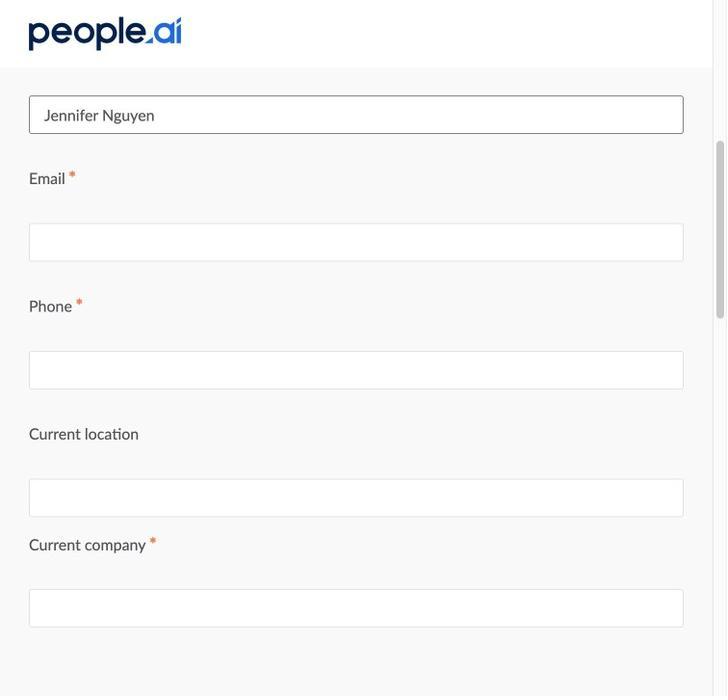 Task type: vqa. For each thing, say whether or not it's contained in the screenshot.
THE LEVER LOGO
no



Task type: describe. For each thing, give the bounding box(es) containing it.
people.ai logo image
[[29, 17, 181, 51]]



Task type: locate. For each thing, give the bounding box(es) containing it.
None text field
[[29, 96, 684, 134], [29, 351, 684, 389], [29, 478, 684, 517], [29, 589, 684, 628], [29, 96, 684, 134], [29, 351, 684, 389], [29, 478, 684, 517], [29, 589, 684, 628]]

None email field
[[29, 223, 684, 262]]



